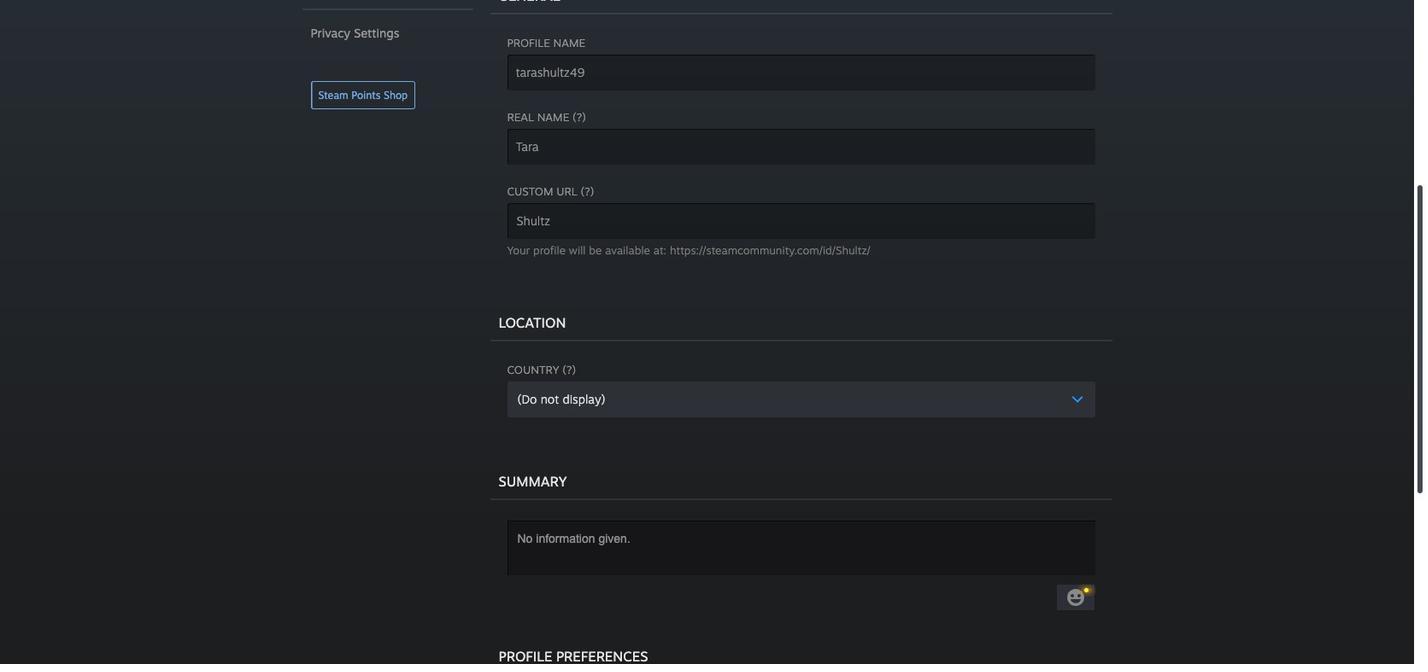 Task type: describe. For each thing, give the bounding box(es) containing it.
display)
[[563, 392, 605, 407]]

your
[[507, 244, 530, 257]]

profile
[[507, 36, 550, 50]]

url
[[557, 185, 577, 198]]

steam points shop link
[[311, 81, 415, 109]]

your profile will be available at: https://steamcommunity.com/id/shultz/
[[507, 244, 871, 257]]

summary
[[499, 473, 567, 491]]

country
[[507, 363, 559, 377]]

shop
[[384, 89, 408, 102]]

custom
[[507, 185, 553, 198]]

profile
[[533, 244, 566, 257]]

available
[[605, 244, 650, 257]]

will
[[569, 244, 586, 257]]

real
[[507, 110, 534, 124]]

(do
[[517, 392, 537, 407]]

privacy
[[311, 26, 350, 40]]



Task type: locate. For each thing, give the bounding box(es) containing it.
not
[[541, 392, 559, 407]]

(?) right url
[[581, 185, 594, 198]]

location
[[499, 314, 566, 332]]

(?)
[[573, 110, 586, 124], [581, 185, 594, 198], [563, 363, 576, 377]]

No information given. text field
[[507, 521, 1095, 576]]

1 vertical spatial (?)
[[581, 185, 594, 198]]

(?) right real
[[573, 110, 586, 124]]

name right "profile" at left
[[553, 36, 586, 50]]

custom url (?)
[[507, 185, 594, 198]]

country (?)
[[507, 363, 576, 377]]

be
[[589, 244, 602, 257]]

(?) for real name (?)
[[573, 110, 586, 124]]

2 vertical spatial (?)
[[563, 363, 576, 377]]

real name (?)
[[507, 110, 586, 124]]

points
[[351, 89, 381, 102]]

privacy settings
[[311, 26, 399, 40]]

settings
[[354, 26, 399, 40]]

0 vertical spatial name
[[553, 36, 586, 50]]

None text field
[[507, 55, 1095, 91], [507, 129, 1095, 165], [507, 203, 1095, 239], [507, 55, 1095, 91], [507, 129, 1095, 165], [507, 203, 1095, 239]]

name right real
[[537, 110, 569, 124]]

(?) for custom url (?)
[[581, 185, 594, 198]]

(?) up (do not display)
[[563, 363, 576, 377]]

privacy settings link
[[302, 19, 473, 48]]

steam points shop
[[318, 89, 408, 102]]

name for profile
[[553, 36, 586, 50]]

steam
[[318, 89, 348, 102]]

name for real
[[537, 110, 569, 124]]

(do not display)
[[517, 392, 605, 407]]

at:
[[654, 244, 667, 257]]

https://steamcommunity.com/id/shultz/
[[670, 244, 871, 257]]

0 vertical spatial (?)
[[573, 110, 586, 124]]

profile name
[[507, 36, 586, 50]]

1 vertical spatial name
[[537, 110, 569, 124]]

name
[[553, 36, 586, 50], [537, 110, 569, 124]]



Task type: vqa. For each thing, say whether or not it's contained in the screenshot.
the right Your Groups
no



